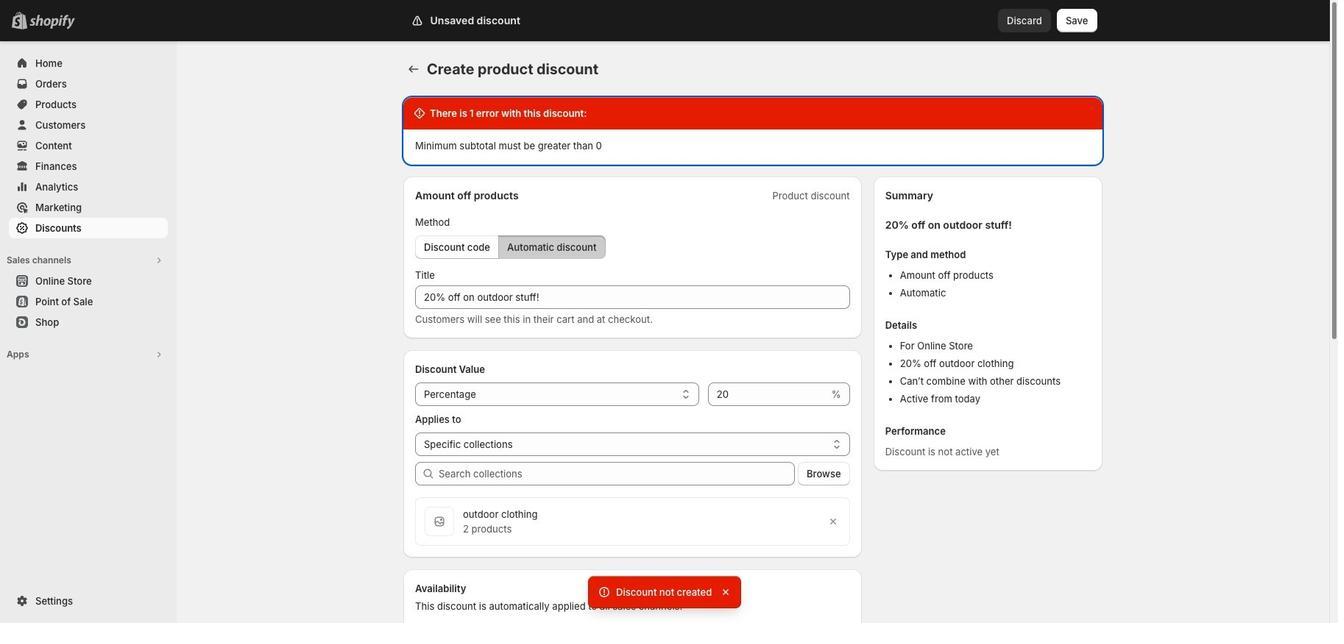 Task type: describe. For each thing, give the bounding box(es) containing it.
shopify image
[[29, 15, 75, 29]]

Search collections text field
[[439, 462, 795, 486]]



Task type: locate. For each thing, give the bounding box(es) containing it.
None text field
[[415, 286, 850, 309], [708, 383, 829, 406], [415, 286, 850, 309], [708, 383, 829, 406]]



Task type: vqa. For each thing, say whether or not it's contained in the screenshot.
the bottom L
no



